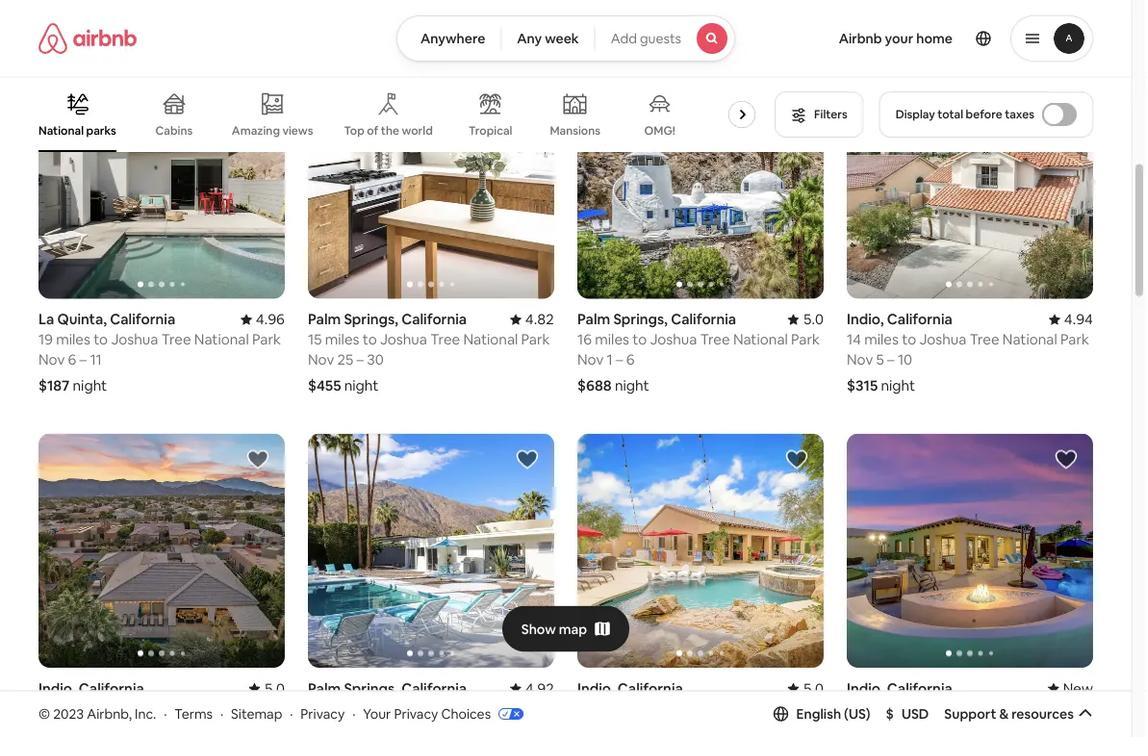 Task type: describe. For each thing, give the bounding box(es) containing it.
$315
[[847, 377, 878, 395]]

©
[[39, 705, 50, 723]]

15 right english
[[847, 699, 861, 718]]

to inside la quinta, california 19 miles to joshua tree national park nov 6 – 11 $187 night
[[94, 330, 108, 349]]

airbnb,
[[87, 705, 132, 723]]

night inside la quinta, california 19 miles to joshua tree national park nov 6 – 11 $187 night
[[73, 377, 107, 395]]

inc.
[[135, 705, 156, 723]]

omg!
[[645, 123, 676, 138]]

palm inside palm springs, california 15 miles to joshua tree national park
[[308, 679, 341, 698]]

3 · from the left
[[290, 705, 293, 723]]

california inside palm springs, california 16 miles to joshua tree national park nov 1 – 6 $688 night
[[671, 310, 737, 329]]

to inside palm springs, california 15 miles to joshua tree national park nov 25 – 30 $455 night
[[363, 330, 377, 349]]

1 indio, california 15 miles to joshua tree national park from the left
[[39, 679, 281, 718]]

show map button
[[502, 606, 630, 652]]

tree inside palm springs, california 16 miles to joshua tree national park nov 1 – 6 $688 night
[[701, 330, 730, 349]]

(us)
[[844, 706, 871, 723]]

tree inside palm springs, california 15 miles to joshua tree national park nov 25 – 30 $455 night
[[431, 330, 460, 349]]

palm for 15 miles to joshua tree national park
[[308, 310, 341, 329]]

sitemap link
[[231, 705, 282, 723]]

filters button
[[775, 91, 864, 138]]

miles inside palm springs, california 16 miles to joshua tree national park nov 1 – 6 $688 night
[[595, 330, 630, 349]]

park inside indio, california 14 miles to joshua tree national park nov 5 – 10 $315 night
[[1061, 330, 1090, 349]]

anywhere
[[421, 30, 486, 47]]

home
[[917, 30, 953, 47]]

la
[[39, 310, 54, 329]]

park inside palm springs, california 15 miles to joshua tree national park nov 25 – 30 $455 night
[[521, 330, 550, 349]]

19
[[39, 330, 53, 349]]

2 add to wishlist: indio, california image from the left
[[786, 448, 809, 471]]

$455
[[308, 377, 341, 395]]

14
[[847, 330, 862, 349]]

privacy link
[[301, 705, 345, 723]]

palm for 16 miles to joshua tree national park
[[578, 310, 611, 329]]

25
[[338, 351, 354, 369]]

any
[[517, 30, 542, 47]]

map
[[559, 621, 588, 638]]

16
[[578, 330, 592, 349]]

© 2023 airbnb, inc. ·
[[39, 705, 167, 723]]

support & resources
[[945, 706, 1074, 723]]

terms
[[175, 705, 213, 723]]

$688
[[578, 377, 612, 395]]

beach
[[728, 123, 762, 138]]

profile element
[[759, 0, 1094, 77]]

miles inside palm springs, california 15 miles to joshua tree national park
[[325, 699, 360, 718]]

airbnb
[[839, 30, 883, 47]]

5.0 out of 5 average rating image
[[788, 310, 824, 329]]

new place to stay image
[[1048, 679, 1094, 698]]

amazing views
[[232, 123, 313, 138]]

15 inside palm springs, california 15 miles to joshua tree national park nov 25 – 30 $455 night
[[308, 330, 322, 349]]

2023
[[53, 705, 84, 723]]

cabins
[[155, 123, 193, 138]]

1 privacy from the left
[[301, 705, 345, 723]]

your privacy choices
[[363, 705, 491, 723]]

4 · from the left
[[353, 705, 356, 723]]

new
[[1064, 679, 1094, 698]]

national inside palm springs, california 15 miles to joshua tree national park nov 25 – 30 $455 night
[[464, 330, 518, 349]]

15 inside palm springs, california 15 miles to joshua tree national park
[[308, 699, 322, 718]]

miles inside indio, california 14 miles to joshua tree national park nov 5 – 10 $315 night
[[865, 330, 899, 349]]

mansions
[[550, 123, 601, 138]]

4.92
[[525, 679, 555, 698]]

15 down the map
[[578, 699, 592, 718]]

4.94
[[1065, 310, 1094, 329]]

park left privacy link
[[252, 699, 281, 718]]

miles inside palm springs, california 15 miles to joshua tree national park nov 25 – 30 $455 night
[[325, 330, 360, 349]]

your privacy choices link
[[363, 705, 524, 724]]

– for 11
[[80, 351, 87, 369]]

&
[[1000, 706, 1009, 723]]

miles inside la quinta, california 19 miles to joshua tree national park nov 6 – 11 $187 night
[[56, 330, 90, 349]]

4.94 out of 5 average rating image
[[1049, 310, 1094, 329]]

your
[[885, 30, 914, 47]]

week
[[545, 30, 579, 47]]

group containing national parks
[[39, 77, 772, 152]]

springs, inside palm springs, california 15 miles to joshua tree national park
[[344, 679, 399, 698]]

of
[[367, 123, 379, 138]]

your
[[363, 705, 391, 723]]

the
[[381, 123, 400, 138]]

resources
[[1012, 706, 1074, 723]]

california inside palm springs, california 15 miles to joshua tree national park
[[402, 679, 467, 698]]

sitemap
[[231, 705, 282, 723]]

support & resources button
[[945, 706, 1094, 723]]

taxes
[[1005, 107, 1035, 122]]

indio, california 14 miles to joshua tree national park nov 5 – 10 $315 night
[[847, 310, 1090, 395]]

indio, inside indio, california 14 miles to joshua tree national park nov 5 – 10 $315 night
[[847, 310, 884, 329]]

nov for 16
[[578, 351, 604, 369]]

springs, for 30
[[344, 310, 399, 329]]

top of the world
[[344, 123, 433, 138]]

national parks
[[39, 123, 116, 138]]

usd
[[902, 706, 929, 723]]

tree inside indio, california 14 miles to joshua tree national park nov 5 – 10 $315 night
[[970, 330, 1000, 349]]

$877
[[39, 8, 72, 26]]

california inside la quinta, california 19 miles to joshua tree national park nov 6 – 11 $187 night
[[110, 310, 175, 329]]

1
[[607, 351, 613, 369]]

$877 night
[[39, 8, 109, 26]]

tree inside la quinta, california 19 miles to joshua tree national park nov 6 – 11 $187 night
[[161, 330, 191, 349]]

15 left the 2023
[[39, 699, 52, 718]]

english
[[797, 706, 842, 723]]

4.82
[[525, 310, 555, 329]]

english (us)
[[797, 706, 871, 723]]

night right $877
[[75, 8, 109, 26]]

joshua inside palm springs, california 15 miles to joshua tree national park nov 25 – 30 $455 night
[[380, 330, 427, 349]]

any week
[[517, 30, 579, 47]]

30
[[367, 351, 384, 369]]



Task type: vqa. For each thing, say whether or not it's contained in the screenshot.
'Bedroom view' "image"
no



Task type: locate. For each thing, give the bounding box(es) containing it.
1 nov from the left
[[39, 351, 65, 369]]

4.92 out of 5 average rating image
[[510, 679, 555, 698]]

terms · sitemap · privacy
[[175, 705, 345, 723]]

california inside indio, california 14 miles to joshua tree national park nov 5 – 10 $315 night
[[888, 310, 953, 329]]

· left privacy link
[[290, 705, 293, 723]]

1 add to wishlist: indio, california image from the left
[[246, 448, 270, 471]]

· left the "your"
[[353, 705, 356, 723]]

2 · from the left
[[220, 705, 224, 723]]

4.96 out of 5 average rating image
[[240, 310, 285, 329]]

joshua inside palm springs, california 16 miles to joshua tree national park nov 1 – 6 $688 night
[[650, 330, 698, 349]]

0 vertical spatial add to wishlist: indio, california image
[[1055, 79, 1078, 102]]

indio,
[[847, 310, 884, 329], [39, 679, 76, 698], [578, 679, 615, 698], [847, 679, 884, 698]]

$187
[[39, 377, 70, 395]]

miles down quinta,
[[56, 330, 90, 349]]

joshua inside indio, california 14 miles to joshua tree national park nov 5 – 10 $315 night
[[920, 330, 967, 349]]

springs, for 6
[[614, 310, 668, 329]]

filters
[[815, 107, 848, 122]]

– inside palm springs, california 15 miles to joshua tree national park nov 25 – 30 $455 night
[[357, 351, 364, 369]]

5.0 out of 5 average rating image for second add to wishlist: indio, california icon from the right
[[249, 679, 285, 698]]

to inside palm springs, california 15 miles to joshua tree national park
[[363, 699, 377, 718]]

quinta,
[[57, 310, 107, 329]]

1 horizontal spatial 5.0 out of 5 average rating image
[[788, 679, 824, 698]]

15 up $455
[[308, 330, 322, 349]]

palm up privacy link
[[308, 679, 341, 698]]

la quinta, california 19 miles to joshua tree national park nov 6 – 11 $187 night
[[39, 310, 281, 395]]

add to wishlist: indio, california image
[[1055, 79, 1078, 102], [1055, 448, 1078, 471]]

choices
[[441, 705, 491, 723]]

night up add
[[612, 8, 647, 26]]

nov for 19
[[39, 351, 65, 369]]

none search field containing anywhere
[[397, 15, 736, 62]]

national
[[39, 123, 84, 138], [194, 330, 249, 349], [464, 330, 518, 349], [734, 330, 788, 349], [1003, 330, 1058, 349], [194, 699, 249, 718], [464, 699, 518, 718], [733, 699, 788, 718], [1003, 699, 1057, 718]]

miles right ©
[[56, 699, 90, 718]]

– for 6
[[616, 351, 624, 369]]

1 5.0 out of 5 average rating image from the left
[[249, 679, 285, 698]]

nov left 1
[[578, 351, 604, 369]]

add
[[611, 30, 637, 47]]

15 right sitemap
[[308, 699, 322, 718]]

show
[[522, 621, 556, 638]]

5
[[877, 351, 885, 369]]

park left (us)
[[791, 699, 820, 718]]

None search field
[[397, 15, 736, 62]]

– inside indio, california 14 miles to joshua tree national park nov 5 – 10 $315 night
[[888, 351, 895, 369]]

5.0 out of 5 average rating image up terms · sitemap · privacy
[[249, 679, 285, 698]]

amazing
[[232, 123, 280, 138]]

1 horizontal spatial add to wishlist: indio, california image
[[786, 448, 809, 471]]

park
[[252, 330, 281, 349], [521, 330, 550, 349], [792, 330, 820, 349], [1061, 330, 1090, 349], [252, 699, 281, 718], [521, 699, 550, 718], [791, 699, 820, 718], [1061, 699, 1089, 718]]

·
[[164, 705, 167, 723], [220, 705, 224, 723], [290, 705, 293, 723], [353, 705, 356, 723]]

2 5.0 out of 5 average rating image from the left
[[788, 679, 824, 698]]

anywhere button
[[397, 15, 502, 62]]

nov down 19
[[39, 351, 65, 369]]

top
[[344, 123, 365, 138]]

4 nov from the left
[[847, 351, 874, 369]]

before
[[966, 107, 1003, 122]]

national inside palm springs, california 16 miles to joshua tree national park nov 1 – 6 $688 night
[[734, 330, 788, 349]]

park down 4.96
[[252, 330, 281, 349]]

5.0 out of 5 average rating image
[[249, 679, 285, 698], [788, 679, 824, 698]]

joshua inside la quinta, california 19 miles to joshua tree national park nov 6 – 11 $187 night
[[111, 330, 158, 349]]

palm inside palm springs, california 15 miles to joshua tree national park nov 25 – 30 $455 night
[[308, 310, 341, 329]]

– right '25'
[[357, 351, 364, 369]]

add guests button
[[595, 15, 736, 62]]

joshua inside palm springs, california 15 miles to joshua tree national park
[[380, 699, 427, 718]]

palm up 16 on the top of page
[[578, 310, 611, 329]]

nov inside la quinta, california 19 miles to joshua tree national park nov 6 – 11 $187 night
[[39, 351, 65, 369]]

nov inside indio, california 14 miles to joshua tree national park nov 5 – 10 $315 night
[[847, 351, 874, 369]]

palm inside palm springs, california 16 miles to joshua tree national park nov 1 – 6 $688 night
[[578, 310, 611, 329]]

airbnb your home link
[[828, 18, 965, 59]]

5.0
[[804, 310, 824, 329], [264, 679, 285, 698], [804, 679, 824, 698]]

park down 4.82 out of 5 average rating image
[[521, 330, 550, 349]]

3 – from the left
[[616, 351, 624, 369]]

1 vertical spatial add to wishlist: indio, california image
[[1055, 448, 1078, 471]]

6 right 1
[[627, 351, 635, 369]]

miles left the "your"
[[325, 699, 360, 718]]

palm springs, california 15 miles to joshua tree national park
[[308, 679, 550, 718]]

3 nov from the left
[[578, 351, 604, 369]]

night right $688
[[615, 377, 649, 395]]

· right inc.
[[164, 705, 167, 723]]

0 horizontal spatial indio, california 15 miles to joshua tree national park
[[39, 679, 281, 718]]

6 inside la quinta, california 19 miles to joshua tree national park nov 6 – 11 $187 night
[[68, 351, 76, 369]]

terms link
[[175, 705, 213, 723]]

palm
[[308, 310, 341, 329], [578, 310, 611, 329], [308, 679, 341, 698]]

1 horizontal spatial privacy
[[394, 705, 438, 723]]

4 – from the left
[[888, 351, 895, 369]]

world
[[402, 123, 433, 138]]

10
[[898, 351, 913, 369]]

6 left 11
[[68, 351, 76, 369]]

$ usd
[[886, 706, 929, 723]]

palm springs, california 16 miles to joshua tree national park nov 1 – 6 $688 night
[[578, 310, 820, 395]]

2 6 from the left
[[627, 351, 635, 369]]

0 horizontal spatial 6
[[68, 351, 76, 369]]

5.0 out of 5 average rating image up english
[[788, 679, 824, 698]]

joshua
[[111, 330, 158, 349], [380, 330, 427, 349], [650, 330, 698, 349], [920, 330, 967, 349], [111, 699, 158, 718], [380, 699, 427, 718], [650, 699, 697, 718], [919, 699, 967, 718]]

– right "5"
[[888, 351, 895, 369]]

show map
[[522, 621, 588, 638]]

park inside palm springs, california 16 miles to joshua tree national park nov 1 – 6 $688 night
[[792, 330, 820, 349]]

– inside la quinta, california 19 miles to joshua tree national park nov 6 – 11 $187 night
[[80, 351, 87, 369]]

· right terms 'link'
[[220, 705, 224, 723]]

miles up 1
[[595, 330, 630, 349]]

display
[[896, 107, 936, 122]]

6
[[68, 351, 76, 369], [627, 351, 635, 369]]

add to wishlist: palm springs, california image
[[786, 79, 809, 102]]

add to wishlist: indio, california image for 15 miles to joshua tree national park
[[1055, 448, 1078, 471]]

0 horizontal spatial add to wishlist: indio, california image
[[246, 448, 270, 471]]

–
[[80, 351, 87, 369], [357, 351, 364, 369], [616, 351, 624, 369], [888, 351, 895, 369]]

palm up '25'
[[308, 310, 341, 329]]

$
[[886, 706, 894, 723]]

guests
[[640, 30, 682, 47]]

parks
[[86, 123, 116, 138]]

– left 11
[[80, 351, 87, 369]]

tree inside palm springs, california 15 miles to joshua tree national park
[[431, 699, 460, 718]]

national inside la quinta, california 19 miles to joshua tree national park nov 6 – 11 $187 night
[[194, 330, 249, 349]]

0 horizontal spatial privacy
[[301, 705, 345, 723]]

nov inside palm springs, california 15 miles to joshua tree national park nov 25 – 30 $455 night
[[308, 351, 334, 369]]

tropical
[[469, 123, 513, 138]]

– right 1
[[616, 351, 624, 369]]

nov for 15
[[308, 351, 334, 369]]

add guests
[[611, 30, 682, 47]]

park down 4.94
[[1061, 330, 1090, 349]]

privacy left the "your"
[[301, 705, 345, 723]]

airbnb your home
[[839, 30, 953, 47]]

park inside la quinta, california 19 miles to joshua tree national park nov 6 – 11 $187 night
[[252, 330, 281, 349]]

palm springs, california 15 miles to joshua tree national park nov 25 – 30 $455 night
[[308, 310, 550, 395]]

park down 4.92 out of 5 average rating image
[[521, 699, 550, 718]]

total
[[938, 107, 964, 122]]

night inside palm springs, california 15 miles to joshua tree national park nov 25 – 30 $455 night
[[344, 377, 379, 395]]

night down 30
[[344, 377, 379, 395]]

park inside palm springs, california 15 miles to joshua tree national park
[[521, 699, 550, 718]]

indio, up the 2023
[[39, 679, 76, 698]]

national inside indio, california 14 miles to joshua tree national park nov 5 – 10 $315 night
[[1003, 330, 1058, 349]]

night down 11
[[73, 377, 107, 395]]

privacy right the "your"
[[394, 705, 438, 723]]

add to wishlist: palm springs, california image
[[516, 448, 539, 471]]

night inside indio, california 14 miles to joshua tree national park nov 5 – 10 $315 night
[[881, 377, 916, 395]]

2 add to wishlist: indio, california image from the top
[[1055, 448, 1078, 471]]

indio, up 14
[[847, 310, 884, 329]]

2 horizontal spatial indio, california 15 miles to joshua tree national park
[[847, 679, 1089, 718]]

springs, inside palm springs, california 16 miles to joshua tree national park nov 1 – 6 $688 night
[[614, 310, 668, 329]]

2 – from the left
[[357, 351, 364, 369]]

6 inside palm springs, california 16 miles to joshua tree national park nov 1 – 6 $688 night
[[627, 351, 635, 369]]

night down 10 at the right of the page
[[881, 377, 916, 395]]

display total before taxes
[[896, 107, 1035, 122]]

privacy
[[301, 705, 345, 723], [394, 705, 438, 723]]

california inside palm springs, california 15 miles to joshua tree national park nov 25 – 30 $455 night
[[402, 310, 467, 329]]

$381
[[578, 8, 609, 26]]

support
[[945, 706, 997, 723]]

to inside palm springs, california 16 miles to joshua tree national park nov 1 – 6 $688 night
[[633, 330, 647, 349]]

group
[[39, 65, 285, 299], [308, 65, 555, 299], [578, 65, 824, 299], [847, 65, 1094, 299], [39, 77, 772, 152], [39, 434, 285, 668], [308, 434, 555, 668], [578, 434, 824, 668], [847, 434, 1094, 668]]

add to wishlist: indio, california image
[[246, 448, 270, 471], [786, 448, 809, 471]]

1 add to wishlist: indio, california image from the top
[[1055, 79, 1078, 102]]

national inside palm springs, california 15 miles to joshua tree national park
[[464, 699, 518, 718]]

add to wishlist: indio, california image for 14 miles to joshua tree national park
[[1055, 79, 1078, 102]]

0 horizontal spatial 5.0 out of 5 average rating image
[[249, 679, 285, 698]]

add to wishlist: la quinta, california image
[[246, 79, 270, 102]]

2 indio, california 15 miles to joshua tree national park from the left
[[578, 679, 820, 718]]

1 6 from the left
[[68, 351, 76, 369]]

any week button
[[501, 15, 596, 62]]

– for 30
[[357, 351, 364, 369]]

park down new
[[1061, 699, 1089, 718]]

to inside indio, california 14 miles to joshua tree national park nov 5 – 10 $315 night
[[902, 330, 917, 349]]

night
[[75, 8, 109, 26], [612, 8, 647, 26], [73, 377, 107, 395], [344, 377, 379, 395], [615, 377, 649, 395], [881, 377, 916, 395]]

5.0 out of 5 average rating image for first add to wishlist: indio, california icon from right
[[788, 679, 824, 698]]

1 – from the left
[[80, 351, 87, 369]]

park down 5.0 out of 5 average rating image
[[792, 330, 820, 349]]

springs, inside palm springs, california 15 miles to joshua tree national park nov 25 – 30 $455 night
[[344, 310, 399, 329]]

4.96
[[256, 310, 285, 329]]

indio, california 15 miles to joshua tree national park
[[39, 679, 281, 718], [578, 679, 820, 718], [847, 679, 1089, 718]]

indio, right '4.92'
[[578, 679, 615, 698]]

nov
[[39, 351, 65, 369], [308, 351, 334, 369], [578, 351, 604, 369], [847, 351, 874, 369]]

2 privacy from the left
[[394, 705, 438, 723]]

– inside palm springs, california 16 miles to joshua tree national park nov 1 – 6 $688 night
[[616, 351, 624, 369]]

4.82 out of 5 average rating image
[[510, 310, 555, 329]]

miles
[[56, 330, 90, 349], [325, 330, 360, 349], [595, 330, 630, 349], [865, 330, 899, 349], [56, 699, 90, 718], [325, 699, 360, 718], [595, 699, 629, 718], [864, 699, 899, 718]]

indio, up (us)
[[847, 679, 884, 698]]

15
[[308, 330, 322, 349], [39, 699, 52, 718], [308, 699, 322, 718], [578, 699, 592, 718], [847, 699, 861, 718]]

miles up "5"
[[865, 330, 899, 349]]

nov left "5"
[[847, 351, 874, 369]]

display total before taxes button
[[880, 91, 1094, 138]]

nov left '25'
[[308, 351, 334, 369]]

1 · from the left
[[164, 705, 167, 723]]

california
[[110, 310, 175, 329], [402, 310, 467, 329], [671, 310, 737, 329], [888, 310, 953, 329], [79, 679, 144, 698], [402, 679, 467, 698], [618, 679, 683, 698], [888, 679, 953, 698]]

1 horizontal spatial 6
[[627, 351, 635, 369]]

nov inside palm springs, california 16 miles to joshua tree national park nov 1 – 6 $688 night
[[578, 351, 604, 369]]

$381 night
[[578, 8, 647, 26]]

night inside palm springs, california 16 miles to joshua tree national park nov 1 – 6 $688 night
[[615, 377, 649, 395]]

1 horizontal spatial indio, california 15 miles to joshua tree national park
[[578, 679, 820, 718]]

english (us) button
[[774, 706, 871, 723]]

11
[[90, 351, 102, 369]]

miles left usd
[[864, 699, 899, 718]]

2 nov from the left
[[308, 351, 334, 369]]

miles up '25'
[[325, 330, 360, 349]]

3 indio, california 15 miles to joshua tree national park from the left
[[847, 679, 1089, 718]]

miles down the show map button
[[595, 699, 629, 718]]

views
[[283, 123, 313, 138]]



